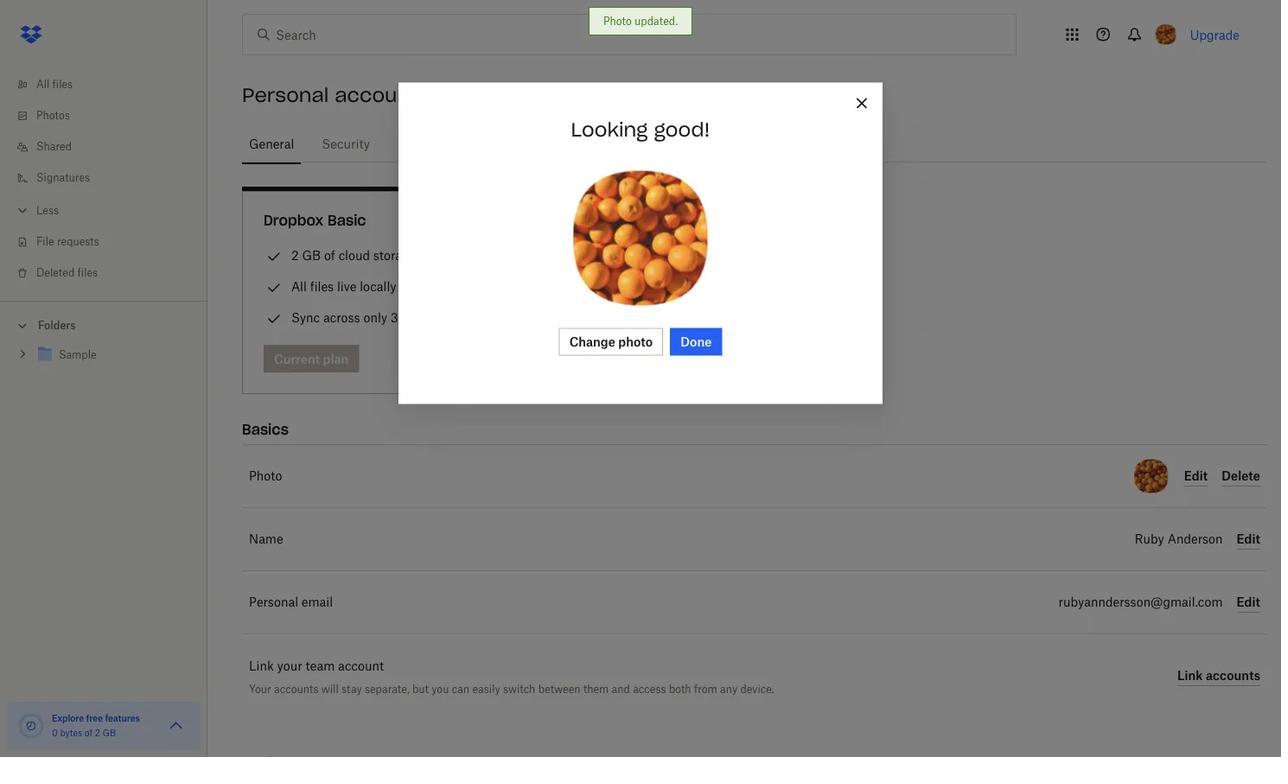 Task type: vqa. For each thing, say whether or not it's contained in the screenshot.
the Folders
yes



Task type: locate. For each thing, give the bounding box(es) containing it.
link
[[249, 660, 274, 672]]

photos
[[36, 111, 70, 121]]

0 vertical spatial gb
[[302, 248, 321, 263]]

personal
[[242, 83, 329, 107], [249, 596, 298, 609]]

signatures link
[[14, 163, 207, 194]]

and right them
[[612, 682, 630, 695]]

general
[[249, 138, 294, 150]]

of right gb)
[[706, 248, 717, 263]]

1 vertical spatial across
[[323, 310, 360, 325]]

personal left 'email'
[[249, 596, 298, 609]]

0 vertical spatial all
[[36, 80, 50, 90]]

recovery
[[652, 310, 700, 325]]

1 vertical spatial gb
[[103, 730, 116, 738]]

personal for personal account
[[242, 83, 329, 107]]

all inside list
[[36, 80, 50, 90]]

photo
[[603, 15, 632, 28], [249, 470, 282, 482]]

tab list containing general
[[242, 121, 1267, 165]]

refer a friend
[[637, 138, 714, 150]]

them
[[583, 682, 609, 695]]

1 vertical spatial personal
[[249, 596, 298, 609]]

1 recommended image from the top
[[580, 246, 601, 267]]

1 vertical spatial your
[[277, 660, 302, 672]]

1 horizontal spatial gb
[[302, 248, 321, 263]]

list
[[0, 59, 207, 301]]

files down the (2,000
[[652, 279, 675, 294]]

basics
[[242, 421, 289, 438]]

all up sync
[[291, 279, 307, 294]]

gb inside explore free features 0 bytes of 2 gb
[[103, 730, 116, 738]]

change
[[569, 335, 615, 349]]

device.
[[740, 682, 774, 695]]

notifications
[[398, 138, 471, 150]]

2 horizontal spatial 2
[[608, 248, 615, 263]]

files up photos
[[52, 80, 73, 90]]

file requests link
[[14, 226, 207, 258]]

day
[[628, 310, 649, 325]]

access
[[633, 682, 666, 695]]

dropbox for dropbox plus
[[580, 211, 640, 229]]

3
[[391, 310, 398, 325]]

can
[[452, 682, 469, 695]]

refer a friend tab
[[630, 124, 721, 165]]

live
[[337, 279, 357, 294]]

ruby anderson
[[1135, 533, 1223, 545]]

1 vertical spatial all
[[291, 279, 307, 294]]

2 down "free" at the bottom
[[95, 730, 100, 738]]

0 horizontal spatial gb
[[103, 730, 116, 738]]

1 horizontal spatial 2
[[291, 248, 299, 263]]

all up photos
[[36, 80, 50, 90]]

devices right 3
[[401, 310, 444, 325]]

upgrade link
[[1190, 27, 1240, 42]]

gb down the features
[[103, 730, 116, 738]]

friend
[[681, 138, 714, 150]]

all
[[36, 80, 50, 90], [291, 279, 307, 294]]

devices up history
[[764, 279, 807, 294]]

2 dropbox from the left
[[580, 211, 640, 229]]

dropbox for dropbox basic
[[264, 211, 323, 229]]

0 horizontal spatial of
[[85, 730, 93, 738]]

both
[[669, 682, 691, 695]]

0 horizontal spatial devices
[[401, 310, 444, 325]]

storage
[[373, 248, 416, 263]]

0 vertical spatial devices
[[764, 279, 807, 294]]

1 horizontal spatial all
[[291, 279, 307, 294]]

photo
[[618, 335, 653, 349]]

dropbox up tb
[[580, 211, 640, 229]]

0 vertical spatial photo
[[603, 15, 632, 28]]

your
[[736, 279, 761, 294], [277, 660, 302, 672]]

photo left updated.
[[603, 15, 632, 28]]

dropbox left basic
[[264, 211, 323, 229]]

and
[[703, 310, 725, 325], [612, 682, 630, 695]]

2 down dropbox basic
[[291, 248, 299, 263]]

0 vertical spatial and
[[703, 310, 725, 325]]

all for all files
[[36, 80, 50, 90]]

of left cloud
[[324, 248, 335, 263]]

sync across only 3 devices
[[291, 310, 444, 325]]

1 dropbox from the left
[[264, 211, 323, 229]]

recommended image up change
[[580, 309, 601, 329]]

0 horizontal spatial and
[[612, 682, 630, 695]]

across left all
[[679, 279, 716, 294]]

explore
[[52, 713, 84, 723]]

but
[[412, 682, 429, 695]]

stay
[[341, 682, 362, 695]]

2 recommended image from the top
[[580, 309, 601, 329]]

gb)
[[680, 248, 703, 263]]

less
[[36, 206, 59, 216]]

(2,000
[[638, 248, 677, 263]]

0 horizontal spatial 2
[[95, 730, 100, 738]]

done button
[[670, 328, 722, 356]]

switch
[[503, 682, 535, 695]]

1 horizontal spatial photo
[[603, 15, 632, 28]]

and up done
[[703, 310, 725, 325]]

1 horizontal spatial dropbox
[[580, 211, 640, 229]]

devices
[[764, 279, 807, 294], [401, 310, 444, 325]]

2
[[291, 248, 299, 263], [608, 248, 615, 263], [95, 730, 100, 738]]

gb down dropbox basic
[[302, 248, 321, 263]]

photo down basics
[[249, 470, 282, 482]]

version
[[728, 310, 769, 325]]

recommended image for 30-
[[580, 309, 601, 329]]

your right all
[[736, 279, 761, 294]]

0 horizontal spatial all
[[36, 80, 50, 90]]

1 vertical spatial photo
[[249, 470, 282, 482]]

files
[[52, 80, 73, 90], [77, 268, 98, 278], [310, 279, 334, 294], [652, 279, 675, 294]]

0 horizontal spatial photo
[[249, 470, 282, 482]]

files left live
[[310, 279, 334, 294]]

photo for photo updated.
[[603, 15, 632, 28]]

files for access files across all your devices
[[652, 279, 675, 294]]

personal up general 'tab'
[[242, 83, 329, 107]]

history
[[772, 310, 811, 325]]

recommended image
[[580, 246, 601, 267], [580, 309, 601, 329]]

0 vertical spatial personal
[[242, 83, 329, 107]]

1 horizontal spatial and
[[703, 310, 725, 325]]

recommended image up recommended image
[[580, 246, 601, 267]]

1 horizontal spatial across
[[679, 279, 716, 294]]

between
[[538, 682, 581, 695]]

shared link
[[14, 131, 207, 163]]

team
[[306, 660, 335, 672]]

of down "free" at the bottom
[[85, 730, 93, 738]]

of
[[324, 248, 335, 263], [706, 248, 717, 263], [85, 730, 93, 738]]

photos link
[[14, 100, 207, 131]]

0 vertical spatial your
[[736, 279, 761, 294]]

across
[[679, 279, 716, 294], [323, 310, 360, 325]]

from
[[694, 682, 717, 695]]

all files
[[36, 80, 73, 90]]

0 horizontal spatial dropbox
[[264, 211, 323, 229]]

0 vertical spatial account
[[335, 83, 417, 107]]

files right deleted
[[77, 268, 98, 278]]

0 horizontal spatial across
[[323, 310, 360, 325]]

across down all files live locally
[[323, 310, 360, 325]]

tab list
[[242, 121, 1267, 165]]

gb
[[302, 248, 321, 263], [103, 730, 116, 738]]

ruby
[[1135, 533, 1164, 545]]

1 vertical spatial recommended image
[[580, 309, 601, 329]]

less image
[[14, 202, 31, 219]]

1 vertical spatial account
[[338, 660, 384, 672]]

personal for personal email
[[249, 596, 298, 609]]

accounts
[[274, 682, 319, 695]]

security tab
[[315, 124, 377, 165]]

0
[[52, 730, 58, 738]]

account up security on the top of the page
[[335, 83, 417, 107]]

2 tb (2,000 gb) of space
[[608, 248, 754, 263]]

2 left tb
[[608, 248, 615, 263]]

0 vertical spatial recommended image
[[580, 246, 601, 267]]

deleted files
[[36, 268, 98, 278]]

personal account
[[242, 83, 417, 107]]

separate,
[[365, 682, 409, 695]]

account up stay
[[338, 660, 384, 672]]

your up accounts at the bottom
[[277, 660, 302, 672]]

all for all files live locally
[[291, 279, 307, 294]]



Task type: describe. For each thing, give the bounding box(es) containing it.
photo for photo
[[249, 470, 282, 482]]

quota usage element
[[17, 712, 45, 740]]

plus
[[644, 211, 673, 229]]

notifications tab
[[391, 124, 478, 165]]

security
[[322, 138, 370, 150]]

rubyanndersson@gmail.com
[[1059, 596, 1223, 609]]

name
[[249, 533, 283, 545]]

dropbox image
[[14, 17, 48, 52]]

looking good! dialog
[[398, 83, 883, 404]]

1 horizontal spatial devices
[[764, 279, 807, 294]]

0 horizontal spatial your
[[277, 660, 302, 672]]

list containing all files
[[0, 59, 207, 301]]

branding tab
[[549, 124, 616, 165]]

email
[[302, 596, 333, 609]]

bytes
[[60, 730, 82, 738]]

dropbox plus
[[580, 211, 673, 229]]

cloud
[[339, 248, 370, 263]]

upgrade
[[1190, 27, 1240, 42]]

general tab
[[242, 124, 301, 165]]

1 vertical spatial devices
[[401, 310, 444, 325]]

recommended image for 2
[[580, 246, 601, 267]]

folders button
[[0, 312, 207, 338]]

signatures
[[36, 173, 90, 183]]

personal email
[[249, 596, 333, 609]]

easily
[[472, 682, 500, 695]]

2 for dropbox basic
[[291, 248, 299, 263]]

change photo
[[569, 335, 653, 349]]

all files live locally
[[291, 279, 396, 294]]

of inside explore free features 0 bytes of 2 gb
[[85, 730, 93, 738]]

1 horizontal spatial of
[[324, 248, 335, 263]]

2 inside explore free features 0 bytes of 2 gb
[[95, 730, 100, 738]]

your
[[249, 682, 271, 695]]

looking good!
[[571, 117, 710, 141]]

requests
[[57, 237, 99, 247]]

access
[[608, 279, 648, 294]]

space
[[721, 248, 754, 263]]

deleted
[[36, 268, 75, 278]]

access files across all your devices
[[608, 279, 807, 294]]

free
[[86, 713, 103, 723]]

1 vertical spatial and
[[612, 682, 630, 695]]

deleted files link
[[14, 258, 207, 289]]

a
[[671, 138, 677, 150]]

0 vertical spatial across
[[679, 279, 716, 294]]

30-day recovery and version history
[[608, 310, 811, 325]]

file requests
[[36, 237, 99, 247]]

all files link
[[14, 69, 207, 100]]

files for all files live locally
[[310, 279, 334, 294]]

you
[[431, 682, 449, 695]]

looking
[[571, 117, 648, 141]]

photo updated.
[[603, 15, 678, 28]]

explore free features 0 bytes of 2 gb
[[52, 713, 140, 738]]

your accounts will stay separate, but you can easily switch between them and access both from any device.
[[249, 682, 774, 695]]

sync
[[291, 310, 320, 325]]

locally
[[360, 279, 396, 294]]

anderson
[[1167, 533, 1223, 545]]

done
[[680, 335, 712, 349]]

change photo button
[[559, 328, 663, 356]]

2 horizontal spatial of
[[706, 248, 717, 263]]

files for all files
[[52, 80, 73, 90]]

link your team account
[[249, 660, 384, 672]]

shared
[[36, 142, 72, 152]]

good!
[[654, 117, 710, 141]]

any
[[720, 682, 737, 695]]

all
[[719, 279, 732, 294]]

will
[[321, 682, 339, 695]]

refer
[[637, 138, 667, 150]]

1 horizontal spatial your
[[736, 279, 761, 294]]

only
[[363, 310, 387, 325]]

file
[[36, 237, 54, 247]]

files for deleted files
[[77, 268, 98, 278]]

2 gb of cloud storage
[[291, 248, 416, 263]]

tb
[[618, 248, 635, 263]]

recommended image
[[580, 277, 601, 298]]

basic
[[328, 211, 366, 229]]

features
[[105, 713, 140, 723]]

dropbox basic
[[264, 211, 366, 229]]

branding
[[556, 138, 609, 150]]

2 for dropbox plus
[[608, 248, 615, 263]]

30-
[[608, 310, 628, 325]]

updated.
[[635, 15, 678, 28]]



